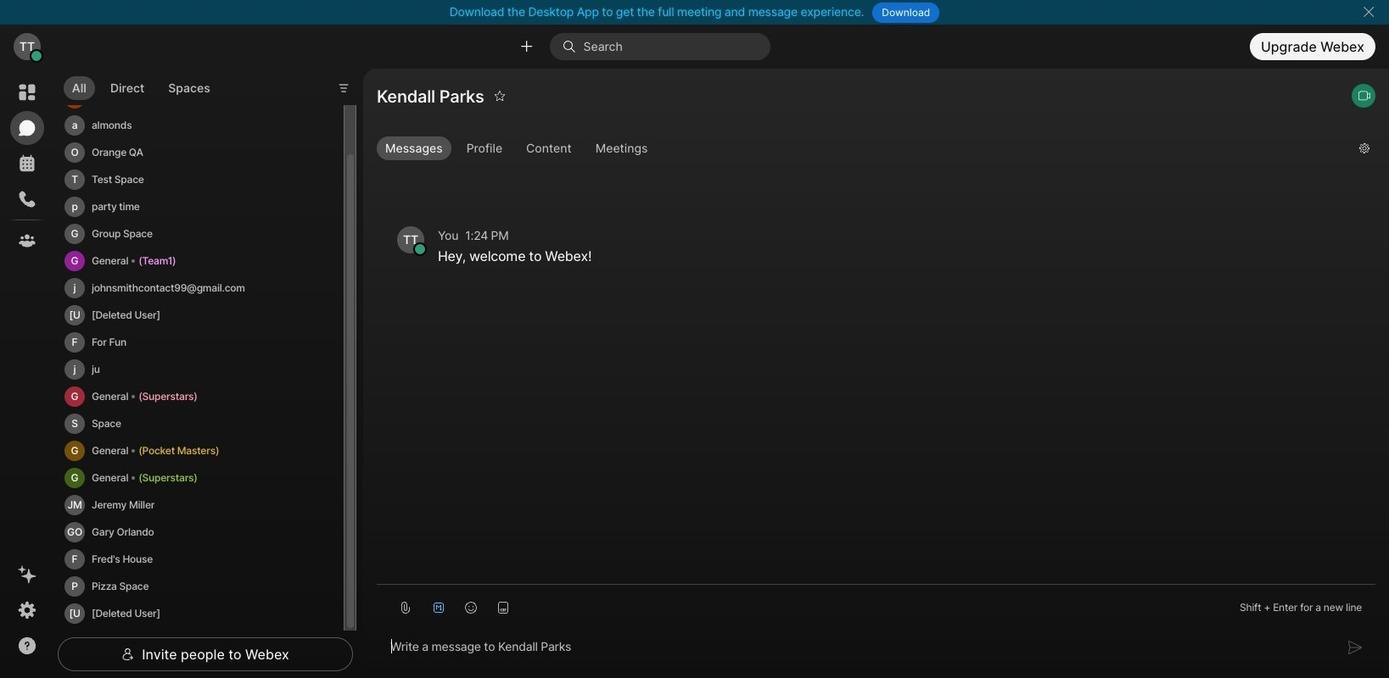 Task type: vqa. For each thing, say whether or not it's contained in the screenshot.
All messages radio
no



Task type: locate. For each thing, give the bounding box(es) containing it.
test space list item
[[61, 167, 339, 194]]

general list item up orange qa list item
[[61, 85, 339, 112]]

(superstars) element
[[138, 388, 197, 407], [138, 470, 197, 488]]

wrapper image right connect people image
[[563, 40, 583, 53]]

(superstars) element down (pocket masters) "element"
[[138, 470, 197, 488]]

(pocket masters) element
[[138, 443, 219, 461]]

connect people image
[[519, 39, 535, 55]]

emoji image
[[464, 601, 478, 615]]

wrapper image
[[563, 40, 583, 53], [31, 50, 43, 62]]

general list item down party time list item
[[61, 248, 339, 275]]

1 horizontal spatial wrapper image
[[414, 244, 426, 256]]

tab list
[[59, 66, 223, 105]]

5 general list item from the top
[[61, 465, 339, 493]]

[deleted user] list item down fred's house list item in the left of the page
[[61, 601, 339, 628]]

messaging, has no new notifications image
[[17, 118, 37, 138]]

teams, has no new notifications image
[[17, 231, 37, 251]]

(superstars) element up space list item
[[138, 388, 197, 407]]

general list item down (pocket masters) "element"
[[61, 465, 339, 493]]

0 vertical spatial [deleted user] list item
[[61, 302, 339, 330]]

cancel_16 image
[[1362, 5, 1375, 19]]

2 (superstars) element from the top
[[138, 470, 197, 488]]

general list item down for fun list item
[[61, 384, 339, 411]]

[deleted user] list item up the ju list item in the left of the page
[[61, 302, 339, 330]]

1 vertical spatial [deleted user] list item
[[61, 601, 339, 628]]

1 vertical spatial wrapper image
[[122, 648, 135, 662]]

general list item up 'jeremy miller' list item
[[61, 438, 339, 465]]

3 general list item from the top
[[61, 384, 339, 411]]

(team1) element
[[138, 252, 176, 271]]

group
[[377, 136, 1346, 164]]

ju list item
[[61, 357, 339, 384]]

[deleted user] list item
[[61, 302, 339, 330], [61, 601, 339, 628]]

wrapper image
[[414, 244, 426, 256], [122, 648, 135, 662]]

1 (superstars) element from the top
[[138, 388, 197, 407]]

2 [deleted user] list item from the top
[[61, 601, 339, 628]]

space list item
[[61, 411, 339, 438]]

wrapper image up dashboard image
[[31, 50, 43, 62]]

navigation
[[0, 69, 54, 679]]

1 vertical spatial (superstars) element
[[138, 470, 197, 488]]

2 general list item from the top
[[61, 248, 339, 275]]

johnsmithcontact99@gmail.com list item
[[61, 275, 339, 302]]

dashboard image
[[17, 82, 37, 103]]

1 general list item from the top
[[61, 85, 339, 112]]

markdown image
[[432, 601, 445, 615]]

meetings image
[[17, 154, 37, 174]]

gifs image
[[497, 601, 510, 615]]

0 horizontal spatial wrapper image
[[122, 648, 135, 662]]

add to favorites image
[[494, 82, 505, 109]]

general list item
[[61, 85, 339, 112], [61, 248, 339, 275], [61, 384, 339, 411], [61, 438, 339, 465], [61, 465, 339, 493]]

0 vertical spatial (superstars) element
[[138, 388, 197, 407]]

view space settings image
[[1358, 135, 1370, 162]]

orange qa list item
[[61, 140, 339, 167]]

help image
[[17, 636, 37, 657]]

message composer toolbar element
[[377, 585, 1376, 625]]



Task type: describe. For each thing, give the bounding box(es) containing it.
call on webex image
[[1358, 89, 1371, 103]]

what's new image
[[17, 565, 37, 586]]

calls image
[[17, 189, 37, 210]]

fred's house list item
[[61, 547, 339, 574]]

4 general list item from the top
[[61, 438, 339, 465]]

pizza space list item
[[61, 574, 339, 601]]

settings image
[[17, 601, 37, 621]]

jeremy miller list item
[[61, 493, 339, 520]]

(avalanche) element
[[138, 89, 195, 108]]

file attachment image
[[399, 601, 412, 615]]

gary orlando list item
[[61, 520, 339, 547]]

group space list item
[[61, 221, 339, 248]]

almonds list item
[[61, 112, 339, 140]]

1 [deleted user] list item from the top
[[61, 302, 339, 330]]

webex tab list
[[10, 76, 44, 258]]

0 vertical spatial wrapper image
[[414, 244, 426, 256]]

for fun list item
[[61, 330, 339, 357]]

0 horizontal spatial wrapper image
[[31, 50, 43, 62]]

party time list item
[[61, 194, 339, 221]]

filter by image
[[337, 81, 351, 95]]

1 horizontal spatial wrapper image
[[563, 40, 583, 53]]



